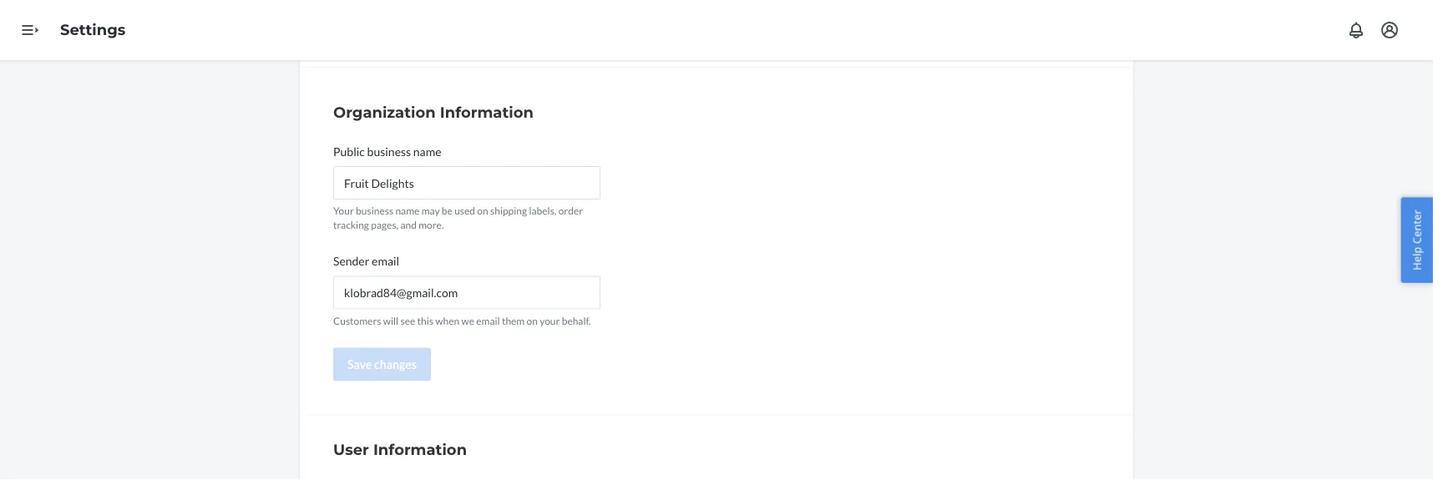 Task type: describe. For each thing, give the bounding box(es) containing it.
0 vertical spatial email
[[372, 254, 399, 268]]

customers
[[333, 315, 381, 327]]

your
[[540, 315, 560, 327]]

on inside your business name may be used on shipping labels, order tracking pages, and more.
[[477, 205, 488, 217]]

settings link
[[60, 21, 126, 39]]

shipping
[[490, 205, 527, 217]]

labels,
[[529, 205, 557, 217]]

help
[[1410, 247, 1425, 271]]

help center button
[[1401, 197, 1434, 283]]

and
[[401, 219, 417, 232]]

organization
[[333, 103, 436, 122]]

sender email
[[333, 254, 399, 268]]

information for organization information
[[440, 103, 534, 122]]

name for public business name
[[413, 145, 442, 159]]

name for your business name may be used on shipping labels, order tracking pages, and more.
[[396, 205, 420, 217]]

order
[[559, 205, 583, 217]]

user
[[333, 441, 369, 459]]

be
[[442, 205, 453, 217]]

Email address text field
[[333, 276, 601, 310]]

we
[[462, 315, 474, 327]]

open navigation image
[[20, 20, 40, 40]]

this
[[417, 315, 434, 327]]

save changes
[[348, 358, 417, 372]]

save
[[348, 358, 372, 372]]

may
[[422, 205, 440, 217]]

1 horizontal spatial on
[[527, 315, 538, 327]]

more.
[[419, 219, 444, 232]]

business for your
[[356, 205, 394, 217]]

open notifications image
[[1347, 20, 1367, 40]]

settings
[[60, 21, 126, 39]]



Task type: vqa. For each thing, say whether or not it's contained in the screenshot.
the Billing link
no



Task type: locate. For each thing, give the bounding box(es) containing it.
business down organization
[[367, 145, 411, 159]]

0 horizontal spatial email
[[372, 254, 399, 268]]

name up and
[[396, 205, 420, 217]]

open account menu image
[[1380, 20, 1400, 40]]

pages,
[[371, 219, 399, 232]]

1 vertical spatial on
[[527, 315, 538, 327]]

0 vertical spatial name
[[413, 145, 442, 159]]

0 vertical spatial information
[[440, 103, 534, 122]]

your
[[333, 205, 354, 217]]

email right sender
[[372, 254, 399, 268]]

changes
[[374, 358, 417, 372]]

save changes button
[[333, 348, 431, 382]]

behalf.
[[562, 315, 591, 327]]

email
[[372, 254, 399, 268], [476, 315, 500, 327]]

0 vertical spatial business
[[367, 145, 411, 159]]

help center
[[1410, 210, 1425, 271]]

user information
[[333, 441, 467, 459]]

on
[[477, 205, 488, 217], [527, 315, 538, 327]]

information right user
[[373, 441, 467, 459]]

used
[[455, 205, 475, 217]]

business
[[367, 145, 411, 159], [356, 205, 394, 217]]

on left your
[[527, 315, 538, 327]]

0 horizontal spatial on
[[477, 205, 488, 217]]

email right we
[[476, 315, 500, 327]]

them
[[502, 315, 525, 327]]

center
[[1410, 210, 1425, 244]]

1 vertical spatial business
[[356, 205, 394, 217]]

1 vertical spatial name
[[396, 205, 420, 217]]

information
[[440, 103, 534, 122], [373, 441, 467, 459]]

1 vertical spatial email
[[476, 315, 500, 327]]

name down organization information
[[413, 145, 442, 159]]

see
[[401, 315, 415, 327]]

business for public
[[367, 145, 411, 159]]

business inside your business name may be used on shipping labels, order tracking pages, and more.
[[356, 205, 394, 217]]

1 horizontal spatial email
[[476, 315, 500, 327]]

tracking
[[333, 219, 369, 232]]

business up pages,
[[356, 205, 394, 217]]

sender
[[333, 254, 370, 268]]

public
[[333, 145, 365, 159]]

organization information
[[333, 103, 534, 122]]

1 vertical spatial information
[[373, 441, 467, 459]]

your business name may be used on shipping labels, order tracking pages, and more.
[[333, 205, 583, 232]]

customers will see this when we email them on your behalf.
[[333, 315, 591, 327]]

name inside your business name may be used on shipping labels, order tracking pages, and more.
[[396, 205, 420, 217]]

name
[[413, 145, 442, 159], [396, 205, 420, 217]]

0 vertical spatial on
[[477, 205, 488, 217]]

information for user information
[[373, 441, 467, 459]]

will
[[383, 315, 399, 327]]

Business name text field
[[333, 167, 601, 200]]

on right 'used'
[[477, 205, 488, 217]]

when
[[436, 315, 460, 327]]

information up 'business name' text field
[[440, 103, 534, 122]]

public business name
[[333, 145, 442, 159]]



